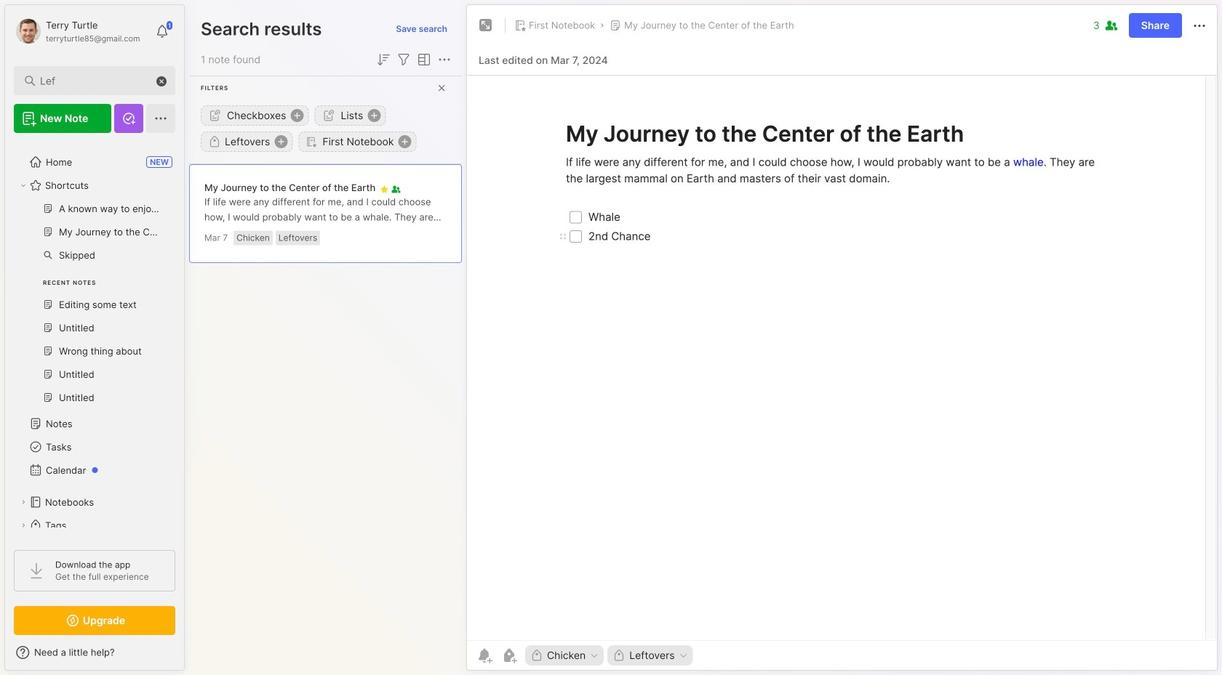 Task type: describe. For each thing, give the bounding box(es) containing it.
more actions image
[[1191, 17, 1208, 35]]

add a reminder image
[[476, 648, 493, 665]]

More options field
[[436, 51, 453, 68]]

Chicken Tag actions field
[[586, 651, 600, 661]]

expand note image
[[477, 17, 495, 34]]

WHAT'S NEW field
[[5, 642, 184, 665]]

note window element
[[466, 4, 1218, 675]]

main element
[[0, 0, 189, 676]]

Sort options field
[[375, 51, 392, 68]]

Search text field
[[40, 74, 156, 88]]

Account field
[[14, 17, 140, 46]]

add filters image
[[395, 51, 413, 68]]

tree inside main "element"
[[5, 142, 184, 593]]

group inside main "element"
[[14, 197, 167, 418]]

Note Editor text field
[[467, 75, 1217, 641]]



Task type: locate. For each thing, give the bounding box(es) containing it.
View options field
[[413, 51, 433, 68]]

click to collapse image
[[184, 649, 195, 666]]

none search field inside main "element"
[[40, 72, 156, 89]]

tree
[[5, 142, 184, 593]]

expand notebooks image
[[19, 498, 28, 507]]

More actions field
[[1191, 16, 1208, 35]]

Leftovers Tag actions field
[[675, 651, 689, 661]]

add tag image
[[501, 648, 518, 665]]

Add filters field
[[395, 51, 413, 68]]

Add tag field
[[697, 650, 806, 662]]

None search field
[[40, 72, 156, 89]]

group
[[14, 197, 167, 418]]

expand tags image
[[19, 522, 28, 530]]



Task type: vqa. For each thing, say whether or not it's contained in the screenshot.
A
no



